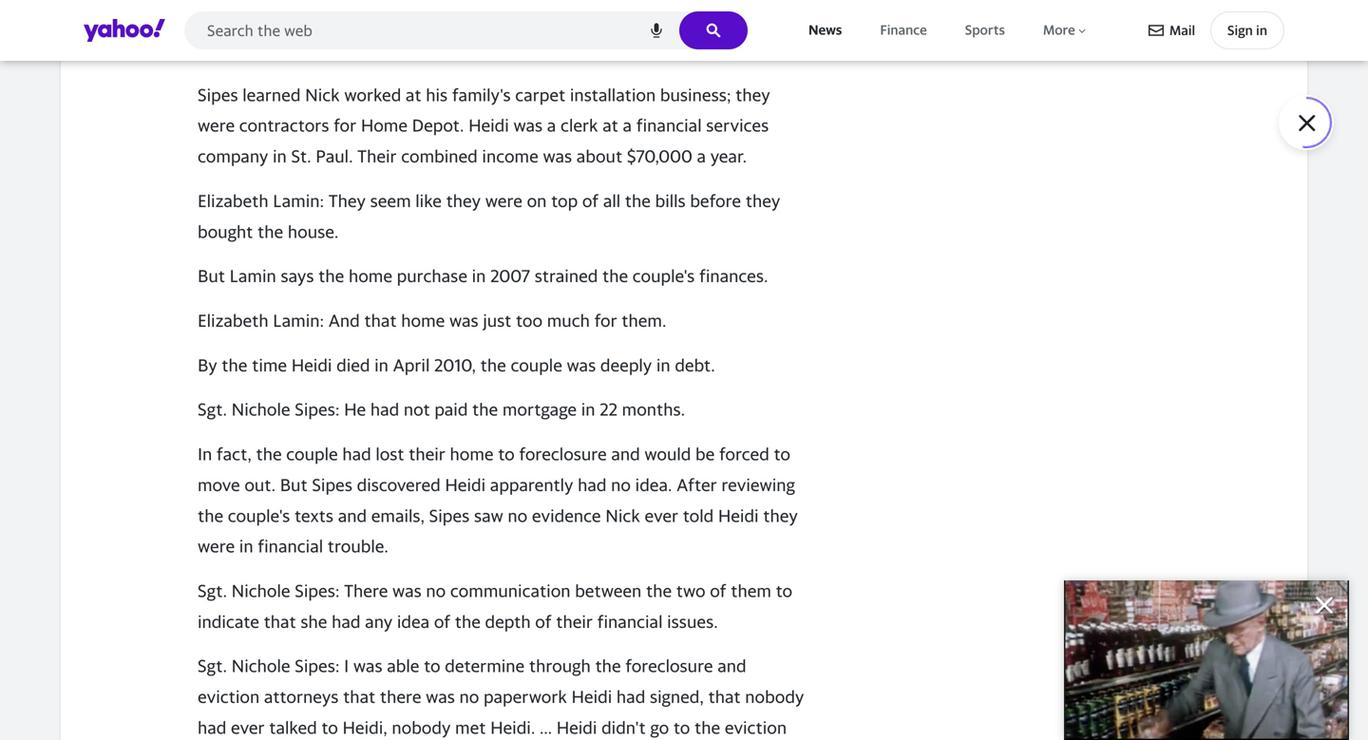 Task type: vqa. For each thing, say whether or not it's contained in the screenshot.
right network
no



Task type: describe. For each thing, give the bounding box(es) containing it.
combined
[[401, 146, 478, 166]]

the right says
[[318, 266, 344, 286]]

elizabeth for elizabeth lamin: and that home was just too much for them.
[[198, 310, 269, 331]]

in left 2007
[[472, 266, 486, 286]]

of inside elizabeth lamin: they seem like they were on top of all the bills before they bought the house.
[[582, 190, 599, 211]]

0 vertical spatial at
[[406, 84, 421, 105]]

much
[[547, 310, 590, 331]]

sgt. for sgt. nichole sipes: i had the luxury of looking back on all of these things several years later.
[[198, 9, 227, 30]]

the inside sgt. nichole sipes: i had the luxury of looking back on all of these things several years later.
[[387, 9, 412, 30]]

to right forced
[[774, 444, 790, 464]]

more
[[1043, 22, 1075, 37]]

had right he
[[370, 399, 399, 420]]

had up 'didn't' in the bottom of the page
[[616, 687, 645, 707]]

the down move at the bottom
[[198, 505, 223, 526]]

top
[[551, 190, 578, 211]]

mortgage
[[502, 399, 577, 420]]

trouble.
[[328, 536, 388, 556]]

on inside sgt. nichole sipes: i had the luxury of looking back on all of these things several years later.
[[592, 9, 612, 30]]

of left the these
[[638, 9, 655, 30]]

to left "heidi,"
[[321, 717, 338, 738]]

their inside sgt. nichole sipes: there was no communication between the two of them to indicate that she had any idea of the depth of their financial issues.
[[556, 611, 593, 632]]

had down eviction in the bottom left of the page
[[198, 717, 226, 738]]

was left just
[[449, 310, 479, 331]]

of right the depth
[[535, 611, 552, 632]]

sipes learned nick worked at his family's carpet installation business; they were contractors for home depot. heidi was a clerk at a financial services company in st. paul. their combined income was about $70,000 a year.
[[198, 84, 770, 166]]

later.
[[302, 40, 341, 60]]

0 horizontal spatial but
[[198, 266, 225, 286]]

was left the deeply
[[567, 355, 596, 375]]

says
[[281, 266, 314, 286]]

sports
[[965, 22, 1005, 37]]

ever inside in fact, the couple had lost their home to foreclosure and would be forced to move out. but sipes discovered heidi apparently had no idea. after reviewing the couple's texts and emails, sipes saw no evidence nick ever told heidi they were in financial trouble.
[[645, 505, 678, 526]]

be
[[695, 444, 715, 464]]

1 vertical spatial for
[[594, 310, 617, 331]]

april
[[393, 355, 430, 375]]

paid
[[434, 399, 468, 420]]

home for purchase
[[349, 266, 392, 286]]

determine
[[445, 656, 525, 676]]

told
[[683, 505, 714, 526]]

couple inside in fact, the couple had lost their home to foreclosure and would be forced to move out. but sipes discovered heidi apparently had no idea. after reviewing the couple's texts and emails, sipes saw no evidence nick ever told heidi they were in financial trouble.
[[286, 444, 338, 464]]

talked
[[269, 717, 317, 738]]

able
[[387, 656, 419, 676]]

no inside sgt. nichole sipes: i was able to determine through the foreclosure and eviction attorneys that there was no paperwork heidi had signed, that nobody had ever talked to heidi, nobody met heidi. … heidi didn't go to the evicti
[[459, 687, 479, 707]]

they
[[328, 190, 366, 211]]

1 horizontal spatial couple's
[[633, 266, 695, 286]]

on inside elizabeth lamin: they seem like they were on top of all the bills before they bought the house.
[[527, 190, 547, 211]]

issues.
[[667, 611, 718, 632]]

had inside sgt. nichole sipes: there was no communication between the two of them to indicate that she had any idea of the depth of their financial issues.
[[332, 611, 361, 632]]

heidi right the …
[[556, 717, 597, 738]]

like
[[415, 190, 442, 211]]

1 vertical spatial nobody
[[392, 717, 451, 738]]

finance link
[[876, 17, 931, 42]]

debt.
[[675, 355, 715, 375]]

sipes: for the
[[295, 9, 340, 30]]

move
[[198, 474, 240, 495]]

lamin: for and
[[273, 310, 324, 331]]

1 horizontal spatial and
[[611, 444, 640, 464]]

nichole for sgt. nichole sipes: i had the luxury of looking back on all of these things several years later.
[[231, 9, 290, 30]]

heidi left died
[[291, 355, 332, 375]]

services
[[706, 115, 769, 136]]

sgt. nichole sipes: i was able to determine through the foreclosure and eviction attorneys that there was no paperwork heidi had signed, that nobody had ever talked to heidi, nobody met heidi. … heidi didn't go to the evicti
[[198, 656, 804, 740]]

of right 'two'
[[710, 580, 726, 601]]

to right go
[[673, 717, 690, 738]]

the left house.
[[258, 221, 283, 242]]

sgt. nichole sipes: i had the luxury of looking back on all of these things several years later.
[[198, 9, 754, 60]]

family's
[[452, 84, 511, 105]]

their inside in fact, the couple had lost their home to foreclosure and would be forced to move out. but sipes discovered heidi apparently had no idea. after reviewing the couple's texts and emails, sipes saw no evidence nick ever told heidi they were in financial trouble.
[[409, 444, 445, 464]]

0 horizontal spatial a
[[547, 115, 556, 136]]

home inside in fact, the couple had lost their home to foreclosure and would be forced to move out. but sipes discovered heidi apparently had no idea. after reviewing the couple's texts and emails, sipes saw no evidence nick ever told heidi they were in financial trouble.
[[450, 444, 494, 464]]

2 vertical spatial sipes
[[429, 505, 470, 526]]

out.
[[244, 474, 276, 495]]

had up evidence
[[578, 474, 607, 495]]

saw
[[474, 505, 503, 526]]

financial inside the sipes learned nick worked at his family's carpet installation business; they were contractors for home depot. heidi was a clerk at a financial services company in st. paul. their combined income was about $70,000 a year.
[[636, 115, 702, 136]]

0 vertical spatial couple
[[511, 355, 562, 375]]

but lamin says the home purchase in 2007 strained the couple's finances.
[[198, 266, 768, 286]]

through
[[529, 656, 591, 676]]

were inside the sipes learned nick worked at his family's carpet installation business; they were contractors for home depot. heidi was a clerk at a financial services company in st. paul. their combined income was about $70,000 a year.
[[198, 115, 235, 136]]

mail link
[[1148, 13, 1195, 48]]

luxury
[[417, 9, 465, 30]]

in left 22 at the left bottom
[[581, 399, 595, 420]]

for inside the sipes learned nick worked at his family's carpet installation business; they were contractors for home depot. heidi was a clerk at a financial services company in st. paul. their combined income was about $70,000 a year.
[[334, 115, 356, 136]]

forced
[[719, 444, 769, 464]]

two
[[676, 580, 706, 601]]

eviction
[[198, 687, 260, 707]]

sgt. nichole sipes: there was no communication between the two of them to indicate that she had any idea of the depth of their financial issues.
[[198, 580, 792, 632]]

installation
[[570, 84, 656, 105]]

foreclosure inside sgt. nichole sipes: i was able to determine through the foreclosure and eviction attorneys that there was no paperwork heidi had signed, that nobody had ever talked to heidi, nobody met heidi. … heidi didn't go to the evicti
[[625, 656, 713, 676]]

his
[[426, 84, 448, 105]]

of right luxury on the left of page
[[470, 9, 486, 30]]

sports link
[[961, 17, 1009, 42]]

…
[[540, 717, 552, 738]]

heidi up 'didn't' in the bottom of the page
[[572, 687, 612, 707]]

sgt. for sgt. nichole sipes: i was able to determine through the foreclosure and eviction attorneys that there was no paperwork heidi had signed, that nobody had ever talked to heidi, nobody met heidi. … heidi didn't go to the evicti
[[198, 656, 227, 676]]

before
[[690, 190, 741, 211]]

them
[[731, 580, 771, 601]]

purchase
[[397, 266, 467, 286]]

bills
[[655, 190, 686, 211]]

nichole for sgt. nichole sipes: there was no communication between the two of them to indicate that she had any idea of the depth of their financial issues.
[[231, 580, 290, 601]]

of right idea
[[434, 611, 450, 632]]

year.
[[710, 146, 747, 166]]

nick inside in fact, the couple had lost their home to foreclosure and would be forced to move out. but sipes discovered heidi apparently had no idea. after reviewing the couple's texts and emails, sipes saw no evidence nick ever told heidi they were in financial trouble.
[[605, 505, 640, 526]]

months.
[[622, 399, 685, 420]]

discovered
[[357, 474, 441, 495]]

lamin: for they
[[273, 190, 324, 211]]

idea.
[[635, 474, 672, 495]]

signed,
[[650, 687, 704, 707]]

st.
[[291, 146, 311, 166]]

in inside toolbar
[[1256, 22, 1267, 38]]

search image
[[706, 23, 721, 38]]

2007
[[490, 266, 530, 286]]

mail
[[1169, 22, 1195, 38]]

back
[[551, 9, 588, 30]]

the down signed,
[[694, 717, 720, 738]]

reviewing
[[721, 474, 795, 495]]

were inside in fact, the couple had lost their home to foreclosure and would be forced to move out. but sipes discovered heidi apparently had no idea. after reviewing the couple's texts and emails, sipes saw no evidence nick ever told heidi they were in financial trouble.
[[198, 536, 235, 556]]

the right strained
[[602, 266, 628, 286]]

in
[[198, 444, 212, 464]]

news
[[809, 22, 842, 37]]

carpet
[[515, 84, 566, 105]]

bought
[[198, 221, 253, 242]]

finances.
[[699, 266, 768, 286]]

heidi up saw
[[445, 474, 486, 495]]

sipes: for able
[[295, 656, 340, 676]]

was right there
[[426, 687, 455, 707]]

they inside the sipes learned nick worked at his family's carpet installation business; they were contractors for home depot. heidi was a clerk at a financial services company in st. paul. their combined income was about $70,000 a year.
[[735, 84, 770, 105]]

financial inside in fact, the couple had lost their home to foreclosure and would be forced to move out. but sipes discovered heidi apparently had no idea. after reviewing the couple's texts and emails, sipes saw no evidence nick ever told heidi they were in financial trouble.
[[258, 536, 323, 556]]

emails,
[[371, 505, 425, 526]]

by the time heidi died in april 2010, the couple was deeply in debt.
[[198, 355, 715, 375]]

income
[[482, 146, 538, 166]]

that up "heidi,"
[[343, 687, 376, 707]]

company
[[198, 146, 268, 166]]

nick inside the sipes learned nick worked at his family's carpet installation business; they were contractors for home depot. heidi was a clerk at a financial services company in st. paul. their combined income was about $70,000 a year.
[[305, 84, 340, 105]]

in left debt.
[[656, 355, 670, 375]]

sign in
[[1227, 22, 1267, 38]]

1 vertical spatial sipes
[[312, 474, 352, 495]]

there
[[380, 687, 421, 707]]

that right and
[[364, 310, 397, 331]]



Task type: locate. For each thing, give the bounding box(es) containing it.
but
[[198, 266, 225, 286], [280, 474, 308, 495]]

years
[[257, 40, 298, 60]]

None search field
[[184, 11, 748, 55]]

i inside sgt. nichole sipes: i was able to determine through the foreclosure and eviction attorneys that there was no paperwork heidi had signed, that nobody had ever talked to heidi, nobody met heidi. … heidi didn't go to the evicti
[[344, 656, 349, 676]]

0 vertical spatial their
[[409, 444, 445, 464]]

couple's
[[633, 266, 695, 286], [228, 505, 290, 526]]

home up and
[[349, 266, 392, 286]]

1 i from the top
[[344, 9, 349, 30]]

2 nichole from the top
[[231, 399, 290, 420]]

1 vertical spatial financial
[[258, 536, 323, 556]]

1 horizontal spatial sipes
[[312, 474, 352, 495]]

home
[[361, 115, 408, 136]]

to up apparently
[[498, 444, 515, 464]]

they up services
[[735, 84, 770, 105]]

at down installation
[[603, 115, 618, 136]]

more button
[[1039, 17, 1091, 42]]

at
[[406, 84, 421, 105], [603, 115, 618, 136]]

sign in link
[[1210, 11, 1284, 49]]

sipes: inside sgt. nichole sipes: i had the luxury of looking back on all of these things several years later.
[[295, 9, 340, 30]]

the left 'two'
[[646, 580, 672, 601]]

time
[[252, 355, 287, 375]]

all inside sgt. nichole sipes: i had the luxury of looking back on all of these things several years later.
[[617, 9, 634, 30]]

couple up the texts
[[286, 444, 338, 464]]

financial down the texts
[[258, 536, 323, 556]]

the
[[387, 9, 412, 30], [625, 190, 651, 211], [258, 221, 283, 242], [318, 266, 344, 286], [602, 266, 628, 286], [222, 355, 247, 375], [480, 355, 506, 375], [472, 399, 498, 420], [256, 444, 282, 464], [198, 505, 223, 526], [646, 580, 672, 601], [455, 611, 481, 632], [595, 656, 621, 676], [694, 717, 720, 738]]

22
[[600, 399, 618, 420]]

they right like
[[446, 190, 481, 211]]

0 vertical spatial on
[[592, 9, 612, 30]]

no left idea.
[[611, 474, 631, 495]]

evidence
[[532, 505, 601, 526]]

died
[[336, 355, 370, 375]]

things
[[706, 9, 754, 30]]

0 vertical spatial ever
[[645, 505, 678, 526]]

sgt. nichole sipes: he had not paid the mortgage in 22 months.
[[198, 399, 685, 420]]

sgt. inside sgt. nichole sipes: there was no communication between the two of them to indicate that she had any idea of the depth of their financial issues.
[[198, 580, 227, 601]]

1 vertical spatial all
[[603, 190, 621, 211]]

news link
[[805, 17, 846, 42]]

1 sipes: from the top
[[295, 9, 340, 30]]

learned
[[243, 84, 301, 105]]

1 vertical spatial home
[[401, 310, 445, 331]]

nichole up eviction in the bottom left of the page
[[231, 656, 290, 676]]

1 horizontal spatial couple
[[511, 355, 562, 375]]

had inside sgt. nichole sipes: i had the luxury of looking back on all of these things several years later.
[[353, 9, 382, 30]]

all inside elizabeth lamin: they seem like they were on top of all the bills before they bought the house.
[[603, 190, 621, 211]]

1 horizontal spatial for
[[594, 310, 617, 331]]

had right she
[[332, 611, 361, 632]]

0 vertical spatial elizabeth
[[198, 190, 269, 211]]

for
[[334, 115, 356, 136], [594, 310, 617, 331]]

0 vertical spatial but
[[198, 266, 225, 286]]

the right through
[[595, 656, 621, 676]]

contractors
[[239, 115, 329, 136]]

4 nichole from the top
[[231, 656, 290, 676]]

depot.
[[412, 115, 464, 136]]

1 vertical spatial couple
[[286, 444, 338, 464]]

2 sgt. from the top
[[198, 399, 227, 420]]

no
[[611, 474, 631, 495], [508, 505, 528, 526], [426, 580, 446, 601], [459, 687, 479, 707]]

ever inside sgt. nichole sipes: i was able to determine through the foreclosure and eviction attorneys that there was no paperwork heidi had signed, that nobody had ever talked to heidi, nobody met heidi. … heidi didn't go to the evicti
[[231, 717, 265, 738]]

0 vertical spatial foreclosure
[[519, 444, 607, 464]]

$70,000
[[627, 146, 692, 166]]

met
[[455, 717, 486, 738]]

sgt. up eviction in the bottom left of the page
[[198, 656, 227, 676]]

2 vertical spatial and
[[717, 656, 746, 676]]

4 sipes: from the top
[[295, 656, 340, 676]]

0 vertical spatial couple's
[[633, 266, 695, 286]]

were up company
[[198, 115, 235, 136]]

was up idea
[[392, 580, 422, 601]]

0 horizontal spatial sipes
[[198, 84, 238, 105]]

paperwork
[[484, 687, 567, 707]]

was down carpet
[[513, 115, 543, 136]]

to right the able
[[424, 656, 440, 676]]

sgt. for sgt. nichole sipes: he had not paid the mortgage in 22 months.
[[198, 399, 227, 420]]

1 vertical spatial were
[[485, 190, 522, 211]]

sgt. down "by"
[[198, 399, 227, 420]]

i inside sgt. nichole sipes: i had the luxury of looking back on all of these things several years later.
[[344, 9, 349, 30]]

2 vertical spatial were
[[198, 536, 235, 556]]

the up out. at the bottom left of page
[[256, 444, 282, 464]]

0 vertical spatial financial
[[636, 115, 702, 136]]

sgt. for sgt. nichole sipes: there was no communication between the two of them to indicate that she had any idea of the depth of their financial issues.
[[198, 580, 227, 601]]

0 horizontal spatial on
[[527, 190, 547, 211]]

0 vertical spatial sipes
[[198, 84, 238, 105]]

they inside in fact, the couple had lost their home to foreclosure and would be forced to move out. but sipes discovered heidi apparently had no idea. after reviewing the couple's texts and emails, sipes saw no evidence nick ever told heidi they were in financial trouble.
[[763, 505, 798, 526]]

no up met
[[459, 687, 479, 707]]

3 sgt. from the top
[[198, 580, 227, 601]]

the left the depth
[[455, 611, 481, 632]]

0 horizontal spatial at
[[406, 84, 421, 105]]

would
[[645, 444, 691, 464]]

business;
[[660, 84, 731, 105]]

on right back
[[592, 9, 612, 30]]

that inside sgt. nichole sipes: there was no communication between the two of them to indicate that she had any idea of the depth of their financial issues.
[[264, 611, 296, 632]]

heidi inside the sipes learned nick worked at his family's carpet installation business; they were contractors for home depot. heidi was a clerk at a financial services company in st. paul. their combined income was about $70,000 a year.
[[468, 115, 509, 136]]

was down clerk
[[543, 146, 572, 166]]

1 horizontal spatial home
[[401, 310, 445, 331]]

these
[[659, 9, 702, 30]]

nichole up years
[[231, 9, 290, 30]]

no right saw
[[508, 505, 528, 526]]

were inside elizabeth lamin: they seem like they were on top of all the bills before they bought the house.
[[485, 190, 522, 211]]

2 vertical spatial home
[[450, 444, 494, 464]]

i for had
[[344, 9, 349, 30]]

2 horizontal spatial and
[[717, 656, 746, 676]]

in fact, the couple had lost their home to foreclosure and would be forced to move out. but sipes discovered heidi apparently had no idea. after reviewing the couple's texts and emails, sipes saw no evidence nick ever told heidi they were in financial trouble.
[[198, 444, 798, 556]]

sipes:
[[295, 9, 340, 30], [295, 399, 340, 420], [295, 580, 340, 601], [295, 656, 340, 676]]

between
[[575, 580, 642, 601]]

a down installation
[[623, 115, 632, 136]]

finance
[[880, 22, 927, 37]]

couple
[[511, 355, 562, 375], [286, 444, 338, 464]]

0 horizontal spatial couple's
[[228, 505, 290, 526]]

was
[[513, 115, 543, 136], [543, 146, 572, 166], [449, 310, 479, 331], [567, 355, 596, 375], [392, 580, 422, 601], [353, 656, 382, 676], [426, 687, 455, 707]]

1 nichole from the top
[[231, 9, 290, 30]]

elizabeth inside elizabeth lamin: they seem like they were on top of all the bills before they bought the house.
[[198, 190, 269, 211]]

had left lost
[[342, 444, 371, 464]]

0 horizontal spatial couple
[[286, 444, 338, 464]]

in inside the sipes learned nick worked at his family's carpet installation business; they were contractors for home depot. heidi was a clerk at a financial services company in st. paul. their combined income was about $70,000 a year.
[[273, 146, 287, 166]]

looking
[[491, 9, 547, 30]]

in down out. at the bottom left of page
[[239, 536, 253, 556]]

was left the able
[[353, 656, 382, 676]]

i left the able
[[344, 656, 349, 676]]

just
[[483, 310, 511, 331]]

sipes: up attorneys
[[295, 656, 340, 676]]

1 sgt. from the top
[[198, 9, 227, 30]]

1 horizontal spatial their
[[556, 611, 593, 632]]

1 horizontal spatial foreclosure
[[625, 656, 713, 676]]

they right before
[[746, 190, 780, 211]]

home for was
[[401, 310, 445, 331]]

1 horizontal spatial on
[[592, 9, 612, 30]]

all left the these
[[617, 9, 634, 30]]

after
[[677, 474, 717, 495]]

0 horizontal spatial nick
[[305, 84, 340, 105]]

2 sipes: from the top
[[295, 399, 340, 420]]

on
[[592, 9, 612, 30], [527, 190, 547, 211]]

attorneys
[[264, 687, 339, 707]]

foreclosure up apparently
[[519, 444, 607, 464]]

0 vertical spatial and
[[611, 444, 640, 464]]

nichole down "time"
[[231, 399, 290, 420]]

nichole
[[231, 9, 290, 30], [231, 399, 290, 420], [231, 580, 290, 601], [231, 656, 290, 676]]

in inside in fact, the couple had lost their home to foreclosure and would be forced to move out. but sipes discovered heidi apparently had no idea. after reviewing the couple's texts and emails, sipes saw no evidence nick ever told heidi they were in financial trouble.
[[239, 536, 253, 556]]

1 horizontal spatial nick
[[605, 505, 640, 526]]

of right top
[[582, 190, 599, 211]]

elizabeth down the lamin
[[198, 310, 269, 331]]

in right sign
[[1256, 22, 1267, 38]]

foreclosure
[[519, 444, 607, 464], [625, 656, 713, 676]]

0 horizontal spatial nobody
[[392, 717, 451, 738]]

0 vertical spatial i
[[344, 9, 349, 30]]

0 vertical spatial home
[[349, 266, 392, 286]]

2010,
[[434, 355, 476, 375]]

for right much
[[594, 310, 617, 331]]

the left bills
[[625, 190, 651, 211]]

1 vertical spatial but
[[280, 474, 308, 495]]

2 elizabeth from the top
[[198, 310, 269, 331]]

toolbar containing mail
[[1148, 11, 1284, 49]]

nichole up indicate at the left bottom
[[231, 580, 290, 601]]

she
[[301, 611, 327, 632]]

clerk
[[561, 115, 598, 136]]

communication
[[450, 580, 571, 601]]

no inside sgt. nichole sipes: there was no communication between the two of them to indicate that she had any idea of the depth of their financial issues.
[[426, 580, 446, 601]]

apparently
[[490, 474, 573, 495]]

1 vertical spatial lamin:
[[273, 310, 324, 331]]

financial inside sgt. nichole sipes: there was no communication between the two of them to indicate that she had any idea of the depth of their financial issues.
[[597, 611, 663, 632]]

he
[[344, 399, 366, 420]]

their
[[357, 146, 397, 166]]

but left the lamin
[[198, 266, 225, 286]]

that left she
[[264, 611, 296, 632]]

sipes inside the sipes learned nick worked at his family's carpet installation business; they were contractors for home depot. heidi was a clerk at a financial services company in st. paul. their combined income was about $70,000 a year.
[[198, 84, 238, 105]]

elizabeth for elizabeth lamin: they seem like they were on top of all the bills before they bought the house.
[[198, 190, 269, 211]]

elizabeth lamin: and that home was just too much for them.
[[198, 310, 666, 331]]

2 horizontal spatial sipes
[[429, 505, 470, 526]]

0 horizontal spatial their
[[409, 444, 445, 464]]

2 vertical spatial financial
[[597, 611, 663, 632]]

sipes: inside sgt. nichole sipes: i was able to determine through the foreclosure and eviction attorneys that there was no paperwork heidi had signed, that nobody had ever talked to heidi, nobody met heidi. … heidi didn't go to the evicti
[[295, 656, 340, 676]]

for up paul.
[[334, 115, 356, 136]]

depth
[[485, 611, 531, 632]]

1 horizontal spatial nobody
[[745, 687, 804, 707]]

0 horizontal spatial for
[[334, 115, 356, 136]]

the right 2010, at the left of page
[[480, 355, 506, 375]]

was inside sgt. nichole sipes: there was no communication between the two of them to indicate that she had any idea of the depth of their financial issues.
[[392, 580, 422, 601]]

were down move at the bottom
[[198, 536, 235, 556]]

1 lamin: from the top
[[273, 190, 324, 211]]

they down reviewing
[[763, 505, 798, 526]]

1 horizontal spatial a
[[623, 115, 632, 136]]

1 vertical spatial ever
[[231, 717, 265, 738]]

sgt. inside sgt. nichole sipes: i had the luxury of looking back on all of these things several years later.
[[198, 9, 227, 30]]

them.
[[622, 310, 666, 331]]

heidi,
[[343, 717, 387, 738]]

1 vertical spatial on
[[527, 190, 547, 211]]

heidi down reviewing
[[718, 505, 759, 526]]

4 sgt. from the top
[[198, 656, 227, 676]]

player iframe element
[[1064, 580, 1349, 740]]

sipes: for no
[[295, 580, 340, 601]]

there
[[344, 580, 388, 601]]

2 lamin: from the top
[[273, 310, 324, 331]]

didn't
[[601, 717, 646, 738]]

couple's up the them.
[[633, 266, 695, 286]]

i for was
[[344, 656, 349, 676]]

foreclosure inside in fact, the couple had lost their home to foreclosure and would be forced to move out. but sipes discovered heidi apparently had no idea. after reviewing the couple's texts and emails, sipes saw no evidence nick ever told heidi they were in financial trouble.
[[519, 444, 607, 464]]

0 vertical spatial for
[[334, 115, 356, 136]]

couple's down out. at the bottom left of page
[[228, 505, 290, 526]]

nichole inside sgt. nichole sipes: i had the luxury of looking back on all of these things several years later.
[[231, 9, 290, 30]]

sipes: for not
[[295, 399, 340, 420]]

a left year.
[[697, 146, 706, 166]]

1 horizontal spatial at
[[603, 115, 618, 136]]

ever down eviction in the bottom left of the page
[[231, 717, 265, 738]]

sgt. inside sgt. nichole sipes: i was able to determine through the foreclosure and eviction attorneys that there was no paperwork heidi had signed, that nobody had ever talked to heidi, nobody met heidi. … heidi didn't go to the evicti
[[198, 656, 227, 676]]

fact,
[[217, 444, 252, 464]]

financial up '$70,000'
[[636, 115, 702, 136]]

about
[[576, 146, 622, 166]]

nick down later.
[[305, 84, 340, 105]]

i up worked
[[344, 9, 349, 30]]

Search query text field
[[184, 11, 748, 49]]

0 horizontal spatial foreclosure
[[519, 444, 607, 464]]

sipes up the texts
[[312, 474, 352, 495]]

couple up mortgage on the bottom of page
[[511, 355, 562, 375]]

1 vertical spatial elizabeth
[[198, 310, 269, 331]]

lamin: down says
[[273, 310, 324, 331]]

sign
[[1227, 22, 1253, 38]]

3 nichole from the top
[[231, 580, 290, 601]]

0 horizontal spatial ever
[[231, 717, 265, 738]]

but inside in fact, the couple had lost their home to foreclosure and would be forced to move out. but sipes discovered heidi apparently had no idea. after reviewing the couple's texts and emails, sipes saw no evidence nick ever told heidi they were in financial trouble.
[[280, 474, 308, 495]]

sgt. up several
[[198, 9, 227, 30]]

the left luxury on the left of page
[[387, 9, 412, 30]]

but right out. at the bottom left of page
[[280, 474, 308, 495]]

2 horizontal spatial home
[[450, 444, 494, 464]]

sipes: left he
[[295, 399, 340, 420]]

1 vertical spatial nick
[[605, 505, 640, 526]]

had
[[353, 9, 382, 30], [370, 399, 399, 420], [342, 444, 371, 464], [578, 474, 607, 495], [332, 611, 361, 632], [616, 687, 645, 707], [198, 717, 226, 738]]

to
[[498, 444, 515, 464], [774, 444, 790, 464], [776, 580, 792, 601], [424, 656, 440, 676], [321, 717, 338, 738], [673, 717, 690, 738]]

sipes down several
[[198, 84, 238, 105]]

nick
[[305, 84, 340, 105], [605, 505, 640, 526]]

deeply
[[600, 355, 652, 375]]

nichole for sgt. nichole sipes: i was able to determine through the foreclosure and eviction attorneys that there was no paperwork heidi had signed, that nobody had ever talked to heidi, nobody met heidi. … heidi didn't go to the evicti
[[231, 656, 290, 676]]

and down the issues.
[[717, 656, 746, 676]]

1 vertical spatial at
[[603, 115, 618, 136]]

elizabeth lamin: they seem like they were on top of all the bills before they bought the house.
[[198, 190, 780, 242]]

go
[[650, 717, 669, 738]]

by
[[198, 355, 217, 375]]

that right signed,
[[708, 687, 741, 707]]

nichole inside sgt. nichole sipes: i was able to determine through the foreclosure and eviction attorneys that there was no paperwork heidi had signed, that nobody had ever talked to heidi, nobody met heidi. … heidi didn't go to the evicti
[[231, 656, 290, 676]]

and up idea.
[[611, 444, 640, 464]]

a left clerk
[[547, 115, 556, 136]]

texts
[[294, 505, 333, 526]]

sipes: up later.
[[295, 9, 340, 30]]

1 vertical spatial and
[[338, 505, 367, 526]]

0 horizontal spatial home
[[349, 266, 392, 286]]

toolbar
[[1148, 11, 1284, 49]]

1 vertical spatial i
[[344, 656, 349, 676]]

to right them
[[776, 580, 792, 601]]

in
[[1256, 22, 1267, 38], [273, 146, 287, 166], [472, 266, 486, 286], [374, 355, 389, 375], [656, 355, 670, 375], [581, 399, 595, 420], [239, 536, 253, 556]]

lamin: inside elizabeth lamin: they seem like they were on top of all the bills before they bought the house.
[[273, 190, 324, 211]]

couple's inside in fact, the couple had lost their home to foreclosure and would be forced to move out. but sipes discovered heidi apparently had no idea. after reviewing the couple's texts and emails, sipes saw no evidence nick ever told heidi they were in financial trouble.
[[228, 505, 290, 526]]

0 vertical spatial all
[[617, 9, 634, 30]]

elizabeth up bought
[[198, 190, 269, 211]]

ever down idea.
[[645, 505, 678, 526]]

1 horizontal spatial but
[[280, 474, 308, 495]]

sipes
[[198, 84, 238, 105], [312, 474, 352, 495], [429, 505, 470, 526]]

and inside sgt. nichole sipes: i was able to determine through the foreclosure and eviction attorneys that there was no paperwork heidi had signed, that nobody had ever talked to heidi, nobody met heidi. … heidi didn't go to the evicti
[[717, 656, 746, 676]]

had left luxury on the left of page
[[353, 9, 382, 30]]

2 i from the top
[[344, 656, 349, 676]]

1 horizontal spatial ever
[[645, 505, 678, 526]]

sipes: inside sgt. nichole sipes: there was no communication between the two of them to indicate that she had any idea of the depth of their financial issues.
[[295, 580, 340, 601]]

too
[[516, 310, 543, 331]]

0 vertical spatial nobody
[[745, 687, 804, 707]]

0 vertical spatial were
[[198, 115, 235, 136]]

that
[[364, 310, 397, 331], [264, 611, 296, 632], [343, 687, 376, 707], [708, 687, 741, 707]]

nichole for sgt. nichole sipes: he had not paid the mortgage in 22 months.
[[231, 399, 290, 420]]

foreclosure up signed,
[[625, 656, 713, 676]]

0 horizontal spatial and
[[338, 505, 367, 526]]

2 horizontal spatial a
[[697, 146, 706, 166]]

financial down "between"
[[597, 611, 663, 632]]

1 elizabeth from the top
[[198, 190, 269, 211]]

1 vertical spatial foreclosure
[[625, 656, 713, 676]]

3 sipes: from the top
[[295, 580, 340, 601]]

0 vertical spatial nick
[[305, 84, 340, 105]]

nichole inside sgt. nichole sipes: there was no communication between the two of them to indicate that she had any idea of the depth of their financial issues.
[[231, 580, 290, 601]]

the right "paid"
[[472, 399, 498, 420]]

0 vertical spatial lamin:
[[273, 190, 324, 211]]

1 vertical spatial couple's
[[228, 505, 290, 526]]

lamin: up house.
[[273, 190, 324, 211]]

in right died
[[374, 355, 389, 375]]

on left top
[[527, 190, 547, 211]]

1 vertical spatial their
[[556, 611, 593, 632]]

house.
[[288, 221, 338, 242]]

the right "by"
[[222, 355, 247, 375]]

to inside sgt. nichole sipes: there was no communication between the two of them to indicate that she had any idea of the depth of their financial issues.
[[776, 580, 792, 601]]

strained
[[535, 266, 598, 286]]

any
[[365, 611, 393, 632]]

sipes left saw
[[429, 505, 470, 526]]



